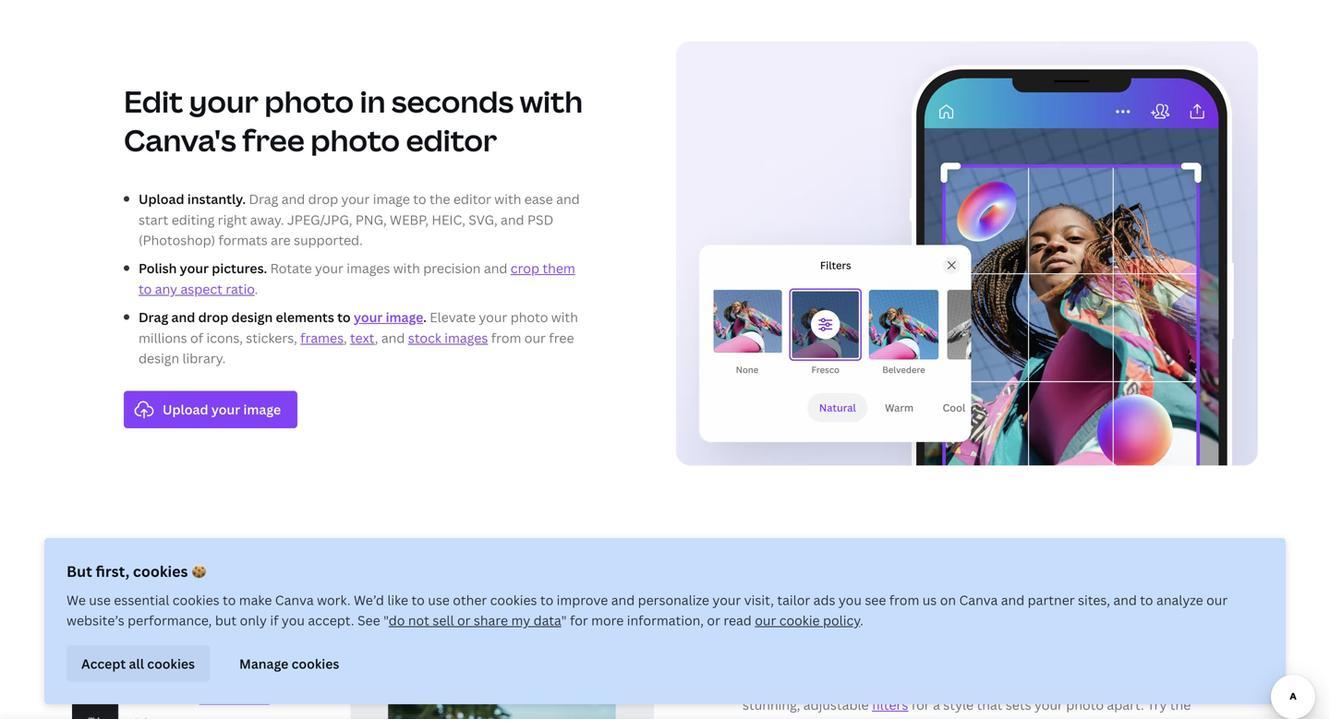 Task type: locate. For each thing, give the bounding box(es) containing it.
0 vertical spatial free
[[242, 120, 305, 160]]

make
[[239, 592, 272, 609]]

0 vertical spatial from
[[491, 329, 521, 347]]

1 vertical spatial design
[[139, 350, 179, 367]]

to up 'but'
[[223, 592, 236, 609]]

your up png,
[[341, 190, 370, 208]]

drag up away.
[[249, 190, 278, 208]]

ads
[[813, 592, 835, 609]]

canva's
[[124, 120, 236, 160]]

.
[[255, 280, 258, 298], [423, 308, 427, 326], [860, 612, 864, 630]]

your up "aspect"
[[180, 260, 209, 277]]

essential
[[114, 592, 169, 609]]

1 horizontal spatial from
[[889, 592, 919, 609]]

1 canva from the left
[[275, 592, 314, 609]]

to inside drag and drop your image to the editor with ease and start editing right away. jpeg/jpg, png, webp, heic, svg, and psd (photoshop) formats are supported.
[[413, 190, 426, 208]]

and right partner
[[1088, 567, 1143, 607]]

" inside we use essential cookies to make canva work. we'd like to use other cookies to improve and personalize your visit, tailor ads you see from us on canva and partner sites, and to analyze our website's performance, but only if you accept. see "
[[383, 612, 389, 630]]

1 use from the left
[[89, 592, 111, 609]]

accept all cookies button
[[67, 646, 210, 683]]

and right "ease"
[[556, 190, 580, 208]]

drag inside drag and drop your image to the editor with ease and start editing right away. jpeg/jpg, png, webp, heic, svg, and psd (photoshop) formats are supported.
[[249, 190, 278, 208]]

free
[[242, 120, 305, 160], [549, 329, 574, 347]]

0 horizontal spatial design
[[139, 350, 179, 367]]

🍪
[[191, 562, 206, 581]]

to right like
[[412, 592, 425, 609]]

image up frames , text , and stock images
[[386, 308, 423, 326]]

manage cookies button
[[224, 646, 354, 683]]

" left the for
[[561, 612, 567, 630]]

visit,
[[744, 592, 774, 609]]

1 vertical spatial image
[[386, 308, 423, 326]]

0 vertical spatial image
[[373, 190, 410, 208]]

design for library.
[[139, 350, 179, 367]]

or right sell
[[457, 612, 471, 630]]

1 vertical spatial our
[[1207, 592, 1228, 609]]

you up 'policy'
[[839, 592, 862, 609]]

and down your image link
[[381, 329, 405, 347]]

2 vertical spatial .
[[860, 612, 864, 630]]

to
[[413, 190, 426, 208], [139, 280, 152, 298], [337, 308, 351, 326], [223, 592, 236, 609], [412, 592, 425, 609], [540, 592, 554, 609], [1140, 592, 1153, 609]]

2 horizontal spatial our
[[1207, 592, 1228, 609]]

improve
[[557, 592, 608, 609]]

photo down crop
[[511, 308, 548, 326]]

2 vertical spatial our
[[755, 612, 776, 630]]

performance,
[[128, 612, 212, 630]]

0 horizontal spatial "
[[383, 612, 389, 630]]

0 vertical spatial our
[[524, 329, 546, 347]]

from left us
[[889, 592, 919, 609]]

design down millions
[[139, 350, 179, 367]]

0 horizontal spatial ,
[[344, 329, 347, 347]]

our right analyze
[[1207, 592, 1228, 609]]

"
[[383, 612, 389, 630], [561, 612, 567, 630]]

do
[[389, 612, 405, 630]]

our down visit, at the bottom right of page
[[755, 612, 776, 630]]

free inside from our free design library.
[[549, 329, 574, 347]]

0 horizontal spatial or
[[457, 612, 471, 630]]

to left the
[[413, 190, 426, 208]]

image
[[373, 190, 410, 208], [386, 308, 423, 326]]

ratio
[[226, 280, 255, 298]]

1 horizontal spatial "
[[561, 612, 567, 630]]

1 vertical spatial you
[[282, 612, 305, 630]]

your inside drag and drop your image to the editor with ease and start editing right away. jpeg/jpg, png, webp, heic, svg, and psd (photoshop) formats are supported.
[[341, 190, 370, 208]]

and
[[281, 190, 305, 208], [556, 190, 580, 208], [501, 211, 524, 228], [484, 260, 507, 277], [171, 308, 195, 326], [381, 329, 405, 347], [1088, 567, 1143, 607], [611, 592, 635, 609], [1001, 592, 1025, 609], [1113, 592, 1137, 609]]

1 vertical spatial free
[[549, 329, 574, 347]]

drag up millions
[[139, 308, 168, 326]]

editing
[[172, 211, 215, 228]]

edit
[[124, 81, 183, 122]]

our cookie policy link
[[755, 612, 860, 630]]

0 horizontal spatial .
[[255, 280, 258, 298]]

to left any
[[139, 280, 152, 298]]

you right if
[[282, 612, 305, 630]]

0 vertical spatial drop
[[308, 190, 338, 208]]

use up sell
[[428, 592, 450, 609]]

drag and drop design elements to your image .
[[139, 308, 427, 326]]

are
[[271, 232, 291, 249]]

webp,
[[390, 211, 429, 228]]

our
[[524, 329, 546, 347], [1207, 592, 1228, 609], [755, 612, 776, 630]]

1 horizontal spatial use
[[428, 592, 450, 609]]

photo left the in
[[265, 81, 354, 122]]

to up text
[[337, 308, 351, 326]]

other
[[453, 592, 487, 609]]

your right elevate at top left
[[479, 308, 507, 326]]

your right edit
[[189, 81, 259, 122]]

right
[[218, 211, 247, 228]]

beautiful
[[728, 567, 863, 607]]

personalize
[[638, 592, 709, 609]]

1 horizontal spatial or
[[707, 612, 720, 630]]

free up away.
[[242, 120, 305, 160]]

manage cookies
[[239, 655, 339, 673]]

0 vertical spatial editor
[[406, 120, 497, 160]]

free inside edit your photo in seconds with canva's free photo editor
[[242, 120, 305, 160]]

design up stickers,
[[231, 308, 273, 326]]

with inside edit your photo in seconds with canva's free photo editor
[[520, 81, 583, 122]]

pictures.
[[212, 260, 267, 277]]

editor up the
[[406, 120, 497, 160]]

1 horizontal spatial drop
[[308, 190, 338, 208]]

images down png,
[[347, 260, 390, 277]]

drop up the icons,
[[198, 308, 228, 326]]

" right see
[[383, 612, 389, 630]]

cookies right all
[[147, 655, 195, 673]]

stickers,
[[246, 329, 297, 347]]

use
[[89, 592, 111, 609], [428, 592, 450, 609]]

1 vertical spatial editor
[[453, 190, 491, 208]]

effects,
[[869, 567, 981, 607]]

1 horizontal spatial drag
[[249, 190, 278, 208]]

0 horizontal spatial drop
[[198, 308, 228, 326]]

1 " from the left
[[383, 612, 389, 630]]

with
[[520, 81, 583, 122], [494, 190, 521, 208], [393, 260, 420, 277], [551, 308, 578, 326]]

editor inside edit your photo in seconds with canva's free photo editor
[[406, 120, 497, 160]]

1 horizontal spatial ,
[[375, 329, 378, 347]]

your
[[189, 81, 259, 122], [341, 190, 370, 208], [180, 260, 209, 277], [315, 260, 344, 277], [354, 308, 383, 326], [479, 308, 507, 326], [713, 592, 741, 609]]

1 horizontal spatial images
[[445, 329, 488, 347]]

sites,
[[1078, 592, 1110, 609]]

cookies inside button
[[292, 655, 339, 673]]

and up away.
[[281, 190, 305, 208]]

0 horizontal spatial free
[[242, 120, 305, 160]]

drop for design
[[198, 308, 228, 326]]

we
[[67, 592, 86, 609]]

design
[[231, 308, 273, 326], [139, 350, 179, 367]]

your up text link
[[354, 308, 383, 326]]

canva right on
[[959, 592, 998, 609]]

website's
[[67, 612, 124, 630]]

1 horizontal spatial you
[[839, 592, 862, 609]]

drop up "jpeg/jpg,"
[[308, 190, 338, 208]]

crop them to any aspect ratio
[[139, 260, 575, 298]]

use up website's
[[89, 592, 111, 609]]

you
[[839, 592, 862, 609], [282, 612, 305, 630]]

1 vertical spatial .
[[423, 308, 427, 326]]

polish
[[139, 260, 177, 277]]

upload
[[139, 190, 184, 208]]

canva
[[275, 592, 314, 609], [959, 592, 998, 609]]

0 vertical spatial .
[[255, 280, 258, 298]]

frames
[[300, 329, 344, 347]]

your inside elevate your photo with millions of icons, stickers,
[[479, 308, 507, 326]]

or left read
[[707, 612, 720, 630]]

2 or from the left
[[707, 612, 720, 630]]

our down crop
[[524, 329, 546, 347]]

1 vertical spatial from
[[889, 592, 919, 609]]

1 horizontal spatial free
[[549, 329, 574, 347]]

1 vertical spatial drag
[[139, 308, 168, 326]]

0 horizontal spatial our
[[524, 329, 546, 347]]

drag and drop your image to the editor with ease and start editing right away. jpeg/jpg, png, webp, heic, svg, and psd (photoshop) formats are supported.
[[139, 190, 580, 249]]

1 horizontal spatial canva
[[959, 592, 998, 609]]

free down them
[[549, 329, 574, 347]]

0 vertical spatial design
[[231, 308, 273, 326]]

with inside elevate your photo with millions of icons, stickers,
[[551, 308, 578, 326]]

1 horizontal spatial design
[[231, 308, 273, 326]]

away.
[[250, 211, 284, 228]]

cookies
[[133, 562, 188, 581], [173, 592, 219, 609], [490, 592, 537, 609], [147, 655, 195, 673], [292, 655, 339, 673]]

0 horizontal spatial drag
[[139, 308, 168, 326]]

any
[[155, 280, 177, 298]]

and left partner
[[1001, 592, 1025, 609]]

images down elevate at top left
[[445, 329, 488, 347]]

1 vertical spatial drop
[[198, 308, 228, 326]]

0 vertical spatial drag
[[249, 190, 278, 208]]

data
[[534, 612, 561, 630]]

manage
[[239, 655, 288, 673]]

not
[[408, 612, 429, 630]]

analyze
[[1156, 592, 1203, 609]]

cookies down accept.
[[292, 655, 339, 673]]

0 horizontal spatial from
[[491, 329, 521, 347]]

drop inside drag and drop your image to the editor with ease and start editing right away. jpeg/jpg, png, webp, heic, svg, and psd (photoshop) formats are supported.
[[308, 190, 338, 208]]

0 horizontal spatial canva
[[275, 592, 314, 609]]

canva up if
[[275, 592, 314, 609]]

0 vertical spatial you
[[839, 592, 862, 609]]

your up read
[[713, 592, 741, 609]]

design inside from our free design library.
[[139, 350, 179, 367]]

editor up svg,
[[453, 190, 491, 208]]

your down the supported.
[[315, 260, 344, 277]]

and up do not sell or share my data " for more information, or read our cookie policy .
[[611, 592, 635, 609]]

do not sell or share my data " for more information, or read our cookie policy .
[[389, 612, 864, 630]]

rotate your images with precision and
[[270, 260, 511, 277]]

our inside we use essential cookies to make canva work. we'd like to use other cookies to improve and personalize your visit, tailor ads you see from us on canva and partner sites, and to analyze our website's performance, but only if you accept. see "
[[1207, 592, 1228, 609]]

from right stock images link
[[491, 329, 521, 347]]

photo inside elevate your photo with millions of icons, stickers,
[[511, 308, 548, 326]]

editor
[[406, 120, 497, 160], [453, 190, 491, 208]]

images
[[347, 260, 390, 277], [445, 329, 488, 347]]

0 horizontal spatial use
[[89, 592, 111, 609]]

(photoshop)
[[139, 232, 215, 249]]

0 horizontal spatial images
[[347, 260, 390, 277]]

your inside edit your photo in seconds with canva's free photo editor
[[189, 81, 259, 122]]

image up webp, at top left
[[373, 190, 410, 208]]

cookies up essential
[[133, 562, 188, 581]]

instantly.
[[187, 190, 246, 208]]

them
[[543, 260, 575, 277]]



Task type: describe. For each thing, give the bounding box(es) containing it.
cookies up my
[[490, 592, 537, 609]]

elements
[[276, 308, 334, 326]]

and right sites,
[[1113, 592, 1137, 609]]

information,
[[627, 612, 704, 630]]

work.
[[317, 592, 351, 609]]

in
[[360, 81, 386, 122]]

drag for design
[[139, 308, 168, 326]]

stock images link
[[408, 329, 488, 347]]

but
[[215, 612, 237, 630]]

my
[[511, 612, 530, 630]]

icons,
[[206, 329, 243, 347]]

your image link
[[354, 308, 423, 326]]

frames link
[[300, 329, 344, 347]]

but
[[67, 562, 92, 581]]

the
[[429, 190, 450, 208]]

edit your photo in seconds with canva's free photo editor
[[124, 81, 583, 160]]

2 " from the left
[[561, 612, 567, 630]]

photo filters editing using the canva photo editor on a mobile device image
[[676, 41, 1258, 466]]

do not sell or share my data link
[[389, 612, 561, 630]]

supported.
[[294, 232, 363, 249]]

cookies inside 'button'
[[147, 655, 195, 673]]

formats
[[218, 232, 268, 249]]

text
[[350, 329, 375, 347]]

first,
[[96, 562, 129, 581]]

1 , from the left
[[344, 329, 347, 347]]

we use essential cookies to make canva work. we'd like to use other cookies to improve and personalize your visit, tailor ads you see from us on canva and partner sites, and to analyze our website's performance, but only if you accept. see "
[[67, 592, 1228, 630]]

image inside drag and drop your image to the editor with ease and start editing right away. jpeg/jpg, png, webp, heic, svg, and psd (photoshop) formats are supported.
[[373, 190, 410, 208]]

aspect
[[181, 280, 223, 298]]

cookies down 🍪
[[173, 592, 219, 609]]

see
[[865, 592, 886, 609]]

text link
[[350, 329, 375, 347]]

1 horizontal spatial .
[[423, 308, 427, 326]]

2 use from the left
[[428, 592, 450, 609]]

drop for your
[[308, 190, 338, 208]]

photo for stickers,
[[511, 308, 548, 326]]

more
[[591, 612, 624, 630]]

like
[[387, 592, 408, 609]]

our inside from our free design library.
[[524, 329, 546, 347]]

0 vertical spatial images
[[347, 260, 390, 277]]

partner
[[1028, 592, 1075, 609]]

png,
[[355, 211, 387, 228]]

accept all cookies
[[81, 655, 195, 673]]

svg,
[[469, 211, 498, 228]]

start
[[139, 211, 168, 228]]

beautiful effects, filters, and adjustments
[[728, 567, 1143, 646]]

seconds
[[392, 81, 514, 122]]

accept.
[[308, 612, 354, 630]]

to up data in the left bottom of the page
[[540, 592, 554, 609]]

and left crop
[[484, 260, 507, 277]]

your inside we use essential cookies to make canva work. we'd like to use other cookies to improve and personalize your visit, tailor ads you see from us on canva and partner sites, and to analyze our website's performance, but only if you accept. see "
[[713, 592, 741, 609]]

from inside we use essential cookies to make canva work. we'd like to use other cookies to improve and personalize your visit, tailor ads you see from us on canva and partner sites, and to analyze our website's performance, but only if you accept. see "
[[889, 592, 919, 609]]

crop them to any aspect ratio link
[[139, 260, 575, 298]]

2 horizontal spatial .
[[860, 612, 864, 630]]

precision
[[423, 260, 481, 277]]

upload instantly.
[[139, 190, 246, 208]]

for
[[570, 612, 588, 630]]

to left analyze
[[1140, 592, 1153, 609]]

elevate
[[430, 308, 476, 326]]

1 horizontal spatial our
[[755, 612, 776, 630]]

photo up drag and drop your image to the editor with ease and start editing right away. jpeg/jpg, png, webp, heic, svg, and psd (photoshop) formats are supported. at the left top of page
[[311, 120, 400, 160]]

from our free design library.
[[139, 329, 574, 367]]

library.
[[182, 350, 226, 367]]

heic,
[[432, 211, 465, 228]]

read
[[724, 612, 752, 630]]

to inside crop them to any aspect ratio
[[139, 280, 152, 298]]

all
[[129, 655, 144, 673]]

cookie
[[779, 612, 820, 630]]

policy
[[823, 612, 860, 630]]

2 canva from the left
[[959, 592, 998, 609]]

adjustments
[[728, 605, 913, 646]]

us
[[923, 592, 937, 609]]

from inside from our free design library.
[[491, 329, 521, 347]]

millions
[[139, 329, 187, 347]]

see
[[357, 612, 380, 630]]

2 , from the left
[[375, 329, 378, 347]]

stock
[[408, 329, 441, 347]]

1 vertical spatial images
[[445, 329, 488, 347]]

crop
[[511, 260, 539, 277]]

and inside beautiful effects, filters, and adjustments
[[1088, 567, 1143, 607]]

filters link
[[872, 696, 908, 714]]

we'd
[[354, 592, 384, 609]]

design for elements
[[231, 308, 273, 326]]

ease
[[524, 190, 553, 208]]

with inside drag and drop your image to the editor with ease and start editing right away. jpeg/jpg, png, webp, heic, svg, and psd (photoshop) formats are supported.
[[494, 190, 521, 208]]

psd
[[527, 211, 553, 228]]

1 or from the left
[[457, 612, 471, 630]]

share
[[474, 612, 508, 630]]

sell
[[433, 612, 454, 630]]

and left psd
[[501, 211, 524, 228]]

0 horizontal spatial you
[[282, 612, 305, 630]]

tailor
[[777, 592, 810, 609]]

only
[[240, 612, 267, 630]]

drag for your
[[249, 190, 278, 208]]

filters,
[[987, 567, 1082, 607]]

editor inside drag and drop your image to the editor with ease and start editing right away. jpeg/jpg, png, webp, heic, svg, and psd (photoshop) formats are supported.
[[453, 190, 491, 208]]

filters
[[872, 696, 908, 714]]

and up of
[[171, 308, 195, 326]]

polish your pictures.
[[139, 260, 267, 277]]

accept
[[81, 655, 126, 673]]

on
[[940, 592, 956, 609]]

if
[[270, 612, 278, 630]]

photo for free
[[265, 81, 354, 122]]

rotate
[[270, 260, 312, 277]]



Task type: vqa. For each thing, say whether or not it's contained in the screenshot.
first the Canva from right
yes



